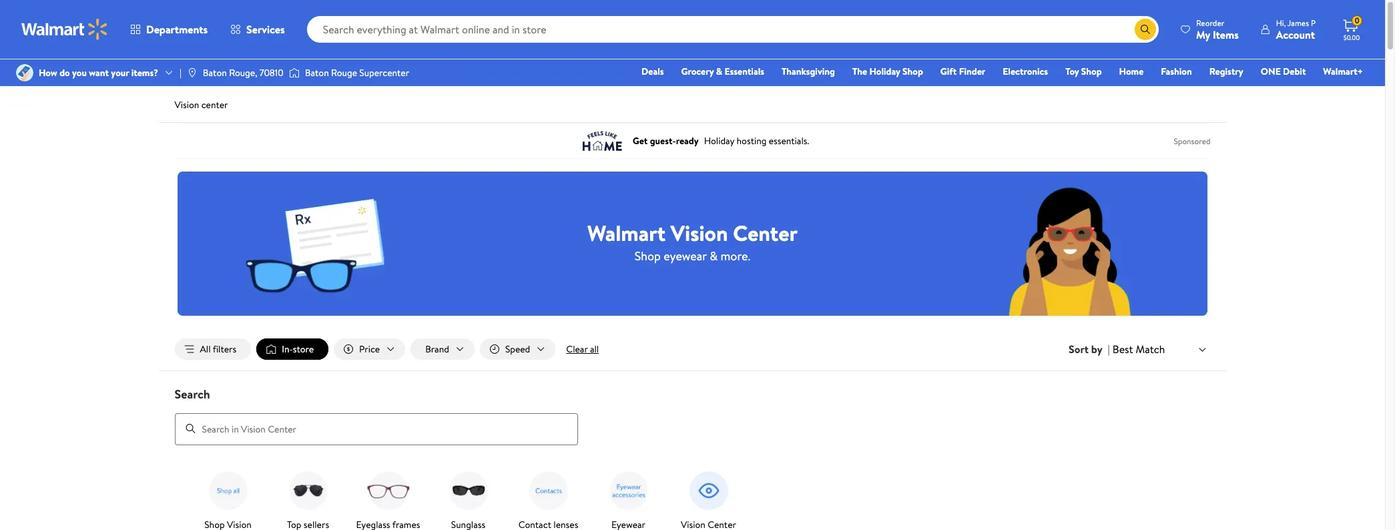 Task type: vqa. For each thing, say whether or not it's contained in the screenshot.
the 2-
no



Task type: locate. For each thing, give the bounding box(es) containing it.
walmart+ link
[[1318, 64, 1370, 79]]

search search field containing search
[[159, 386, 1227, 445]]

shop vision center image
[[204, 467, 252, 515]]

$0.00
[[1344, 33, 1361, 42]]

1 vertical spatial vision
[[671, 218, 728, 247]]

want
[[89, 66, 109, 79]]

0 horizontal spatial baton
[[203, 66, 227, 79]]

search search field up grocery & essentials 'link'
[[307, 16, 1159, 43]]

reorder
[[1197, 17, 1225, 28]]

2 baton from the left
[[305, 66, 329, 79]]

do
[[60, 66, 70, 79]]

0 horizontal spatial  image
[[16, 64, 33, 81]]

in-store
[[282, 343, 314, 356]]

fashion
[[1162, 65, 1193, 78]]

sunglass frames image
[[444, 467, 493, 515]]

deals link
[[636, 64, 670, 79]]

shop
[[903, 65, 924, 78], [1082, 65, 1102, 78], [635, 247, 661, 264]]

search search field down sort and filter section element
[[159, 386, 1227, 445]]

one debit
[[1261, 65, 1307, 78]]

baton left rouge,
[[203, 66, 227, 79]]

shop left 'eyewear'
[[635, 247, 661, 264]]

0 vertical spatial vision
[[175, 98, 199, 112]]

best match
[[1113, 342, 1166, 357]]

0 horizontal spatial vision
[[175, 98, 199, 112]]

70810
[[260, 66, 284, 79]]

gift finder
[[941, 65, 986, 78]]

1 vertical spatial search search field
[[159, 386, 1227, 445]]

0 horizontal spatial shop
[[635, 247, 661, 264]]

the holiday shop
[[853, 65, 924, 78]]

holiday
[[870, 65, 901, 78]]

all
[[200, 343, 211, 356]]

vision
[[175, 98, 199, 112], [671, 218, 728, 247]]

 image up vision center
[[187, 67, 198, 78]]

you
[[72, 66, 87, 79]]

|
[[180, 66, 182, 79], [1108, 342, 1111, 357]]

 image for baton
[[187, 67, 198, 78]]

one debit link
[[1255, 64, 1313, 79]]

services
[[247, 22, 285, 37]]

 image
[[16, 64, 33, 81], [187, 67, 198, 78]]

registry link
[[1204, 64, 1250, 79]]

search
[[175, 386, 210, 403]]

sponsored
[[1175, 135, 1211, 147]]

all
[[590, 343, 599, 356]]

& left more.
[[710, 247, 718, 264]]

baton rouge, 70810
[[203, 66, 284, 79]]

sort and filter section element
[[159, 328, 1227, 371]]

 image for how
[[16, 64, 33, 81]]

baton
[[203, 66, 227, 79], [305, 66, 329, 79]]

how do you want your items?
[[39, 66, 158, 79]]

1 horizontal spatial |
[[1108, 342, 1111, 357]]

search image
[[185, 424, 196, 434]]

baton left rouge
[[305, 66, 329, 79]]

center
[[734, 218, 798, 247]]

walmart
[[588, 218, 666, 247]]

0
[[1355, 15, 1360, 26]]

essentials
[[725, 65, 765, 78]]

speed
[[506, 343, 530, 356]]

sort by |
[[1069, 342, 1111, 357]]

1 horizontal spatial  image
[[187, 67, 198, 78]]

& inside walmart vision center shop eyewear & more.
[[710, 247, 718, 264]]

best match button
[[1111, 341, 1211, 358]]

price button
[[334, 339, 406, 360]]

speed button
[[480, 339, 556, 360]]

search icon image
[[1141, 24, 1151, 35]]

account
[[1277, 27, 1316, 42]]

0 horizontal spatial |
[[180, 66, 182, 79]]

0 vertical spatial &
[[716, 65, 723, 78]]

vision inside walmart vision center shop eyewear & more.
[[671, 218, 728, 247]]

2 horizontal spatial shop
[[1082, 65, 1102, 78]]

eyewear accessories image
[[605, 467, 653, 515]]

top sellers image
[[284, 467, 332, 515]]

gift finder link
[[935, 64, 992, 79]]

0 $0.00
[[1344, 15, 1361, 42]]

shop right toy at the right top
[[1082, 65, 1102, 78]]

Search search field
[[307, 16, 1159, 43], [159, 386, 1227, 445]]

one
[[1261, 65, 1282, 78]]

baton for baton rouge supercenter
[[305, 66, 329, 79]]

brand button
[[411, 339, 475, 360]]

&
[[716, 65, 723, 78], [710, 247, 718, 264]]

home
[[1120, 65, 1144, 78]]

thanksgiving
[[782, 65, 836, 78]]

walmart vision center. shop eyewear and more. image
[[177, 172, 1209, 316]]

shop inside 'link'
[[1082, 65, 1102, 78]]

gift
[[941, 65, 957, 78]]

1 horizontal spatial baton
[[305, 66, 329, 79]]

 image
[[289, 66, 300, 79]]

price
[[359, 343, 380, 356]]

grocery & essentials link
[[676, 64, 771, 79]]

| right by
[[1108, 342, 1111, 357]]

baton for baton rouge, 70810
[[203, 66, 227, 79]]

electronics link
[[997, 64, 1055, 79]]

walmart vision center shop eyewear & more.
[[588, 218, 798, 264]]

services button
[[219, 13, 296, 45]]

store
[[293, 343, 314, 356]]

1 vertical spatial &
[[710, 247, 718, 264]]

1 horizontal spatial vision
[[671, 218, 728, 247]]

& right grocery in the top of the page
[[716, 65, 723, 78]]

0 vertical spatial |
[[180, 66, 182, 79]]

1 baton from the left
[[203, 66, 227, 79]]

1 vertical spatial |
[[1108, 342, 1111, 357]]

more.
[[721, 247, 751, 264]]

clear all button
[[561, 339, 605, 360]]

in-store button
[[257, 339, 329, 360]]

filters
[[213, 343, 237, 356]]

 image left how
[[16, 64, 33, 81]]

shop right holiday
[[903, 65, 924, 78]]

| right items?
[[180, 66, 182, 79]]

hi,
[[1277, 17, 1287, 28]]



Task type: describe. For each thing, give the bounding box(es) containing it.
1 horizontal spatial shop
[[903, 65, 924, 78]]

center
[[201, 98, 228, 112]]

vision center image
[[685, 467, 733, 515]]

eyeglass frames image
[[364, 467, 412, 515]]

james
[[1288, 17, 1310, 28]]

items?
[[131, 66, 158, 79]]

my
[[1197, 27, 1211, 42]]

clear all
[[567, 343, 599, 356]]

Search in Vision Center search field
[[175, 413, 578, 445]]

rouge
[[331, 66, 357, 79]]

Walmart Site-Wide search field
[[307, 16, 1159, 43]]

all filters button
[[175, 339, 251, 360]]

home link
[[1114, 64, 1150, 79]]

baton rouge supercenter
[[305, 66, 409, 79]]

items
[[1213, 27, 1239, 42]]

reorder my items
[[1197, 17, 1239, 42]]

| inside sort and filter section element
[[1108, 342, 1111, 357]]

toy shop link
[[1060, 64, 1108, 79]]

clear
[[567, 343, 588, 356]]

hi, james p account
[[1277, 17, 1316, 42]]

sort
[[1069, 342, 1089, 357]]

vision center
[[175, 98, 228, 112]]

thanksgiving link
[[776, 64, 842, 79]]

brand
[[426, 343, 449, 356]]

toy
[[1066, 65, 1080, 78]]

grocery
[[682, 65, 714, 78]]

match
[[1136, 342, 1166, 357]]

walmart+
[[1324, 65, 1364, 78]]

contact lenses image
[[525, 467, 573, 515]]

all filters
[[200, 343, 237, 356]]

in-
[[282, 343, 293, 356]]

shop inside walmart vision center shop eyewear & more.
[[635, 247, 661, 264]]

toy shop
[[1066, 65, 1102, 78]]

& inside 'link'
[[716, 65, 723, 78]]

debit
[[1284, 65, 1307, 78]]

registry
[[1210, 65, 1244, 78]]

departments
[[146, 22, 208, 37]]

electronics
[[1003, 65, 1049, 78]]

by
[[1092, 342, 1103, 357]]

departments button
[[119, 13, 219, 45]]

0 vertical spatial search search field
[[307, 16, 1159, 43]]

rouge,
[[229, 66, 257, 79]]

your
[[111, 66, 129, 79]]

supercenter
[[360, 66, 409, 79]]

how
[[39, 66, 57, 79]]

finder
[[960, 65, 986, 78]]

the holiday shop link
[[847, 64, 930, 79]]

fashion link
[[1156, 64, 1199, 79]]

grocery & essentials
[[682, 65, 765, 78]]

p
[[1312, 17, 1316, 28]]

the
[[853, 65, 868, 78]]

walmart image
[[21, 19, 108, 40]]

best
[[1113, 342, 1134, 357]]

deals
[[642, 65, 664, 78]]

eyewear
[[664, 247, 707, 264]]



